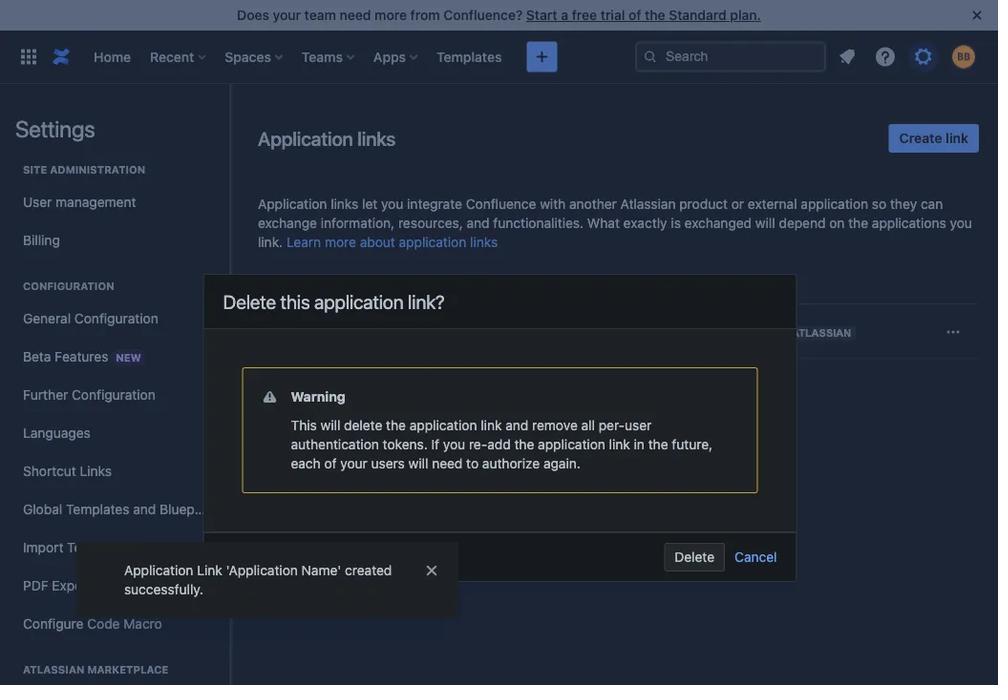 Task type: locate. For each thing, give the bounding box(es) containing it.
1 vertical spatial need
[[432, 456, 463, 472]]

links up information,
[[331, 196, 358, 212]]

your
[[273, 7, 301, 23], [340, 456, 368, 472]]

application up on
[[801, 196, 868, 212]]

2 horizontal spatial you
[[950, 215, 972, 231]]

0 vertical spatial delete
[[223, 291, 276, 313]]

so
[[872, 196, 887, 212]]

link
[[642, 281, 665, 294], [197, 563, 222, 579]]

the right in
[[648, 437, 668, 453]]

configuration up "new"
[[74, 311, 158, 327]]

your left team
[[273, 7, 301, 23]]

free
[[572, 7, 597, 23]]

direct link
[[642, 324, 704, 339]]

application link 'application name' created successfully.
[[124, 563, 392, 598]]

1 vertical spatial more
[[325, 235, 356, 250]]

1 horizontal spatial need
[[432, 456, 463, 472]]

global
[[23, 502, 62, 518]]

application links let you integrate confluence with another atlassian product or external application so they can exchange information, resources, and functionalities. what exactly is exchanged will depend on the applications you link.
[[258, 196, 972, 250]]

link?
[[408, 291, 445, 313]]

templates down the links
[[66, 502, 129, 518]]

does
[[237, 7, 269, 23]]

application
[[258, 127, 353, 149], [258, 196, 327, 212], [267, 281, 331, 294], [293, 314, 362, 330], [505, 324, 574, 339], [124, 563, 193, 579]]

and up add
[[506, 418, 529, 434]]

generic
[[453, 324, 501, 339]]

delete
[[344, 418, 382, 434]]

information,
[[321, 215, 395, 231]]

macro
[[124, 617, 162, 632]]

banner containing home
[[0, 30, 998, 84]]

more down information,
[[325, 235, 356, 250]]

1 vertical spatial templates
[[66, 502, 129, 518]]

0 horizontal spatial will
[[321, 418, 340, 434]]

you right let
[[381, 196, 403, 212]]

application for application name
[[293, 314, 362, 330]]

billing
[[23, 233, 60, 248]]

start
[[526, 7, 557, 23]]

1 vertical spatial atlassian
[[23, 664, 85, 677]]

this will delete the application link and remove all per-user authentication tokens. if you re-add the application link in the future, each of your users will need to authorize again.
[[291, 418, 713, 472]]

site
[[23, 164, 47, 176]]

link left type
[[642, 281, 665, 294]]

atlassian up exactly
[[621, 196, 676, 212]]

will
[[756, 215, 775, 231], [321, 418, 340, 434], [408, 456, 428, 472]]

add
[[487, 437, 511, 453]]

and left blueprints
[[133, 502, 156, 518]]

configuration
[[23, 280, 114, 293], [74, 311, 158, 327], [72, 387, 156, 403]]

0 horizontal spatial link
[[197, 563, 222, 579]]

0 vertical spatial need
[[340, 7, 371, 23]]

of down authentication
[[324, 456, 337, 472]]

1 vertical spatial links
[[331, 196, 358, 212]]

link left in
[[609, 437, 630, 453]]

general configuration link
[[15, 300, 214, 338]]

warning
[[291, 389, 346, 405]]

application down global element
[[258, 127, 353, 149]]

user
[[23, 194, 52, 210]]

global templates and blueprints
[[23, 502, 222, 518]]

confluence image
[[50, 45, 73, 68]]

the up search icon
[[645, 7, 665, 23]]

delete button
[[664, 544, 725, 572]]

banner
[[0, 30, 998, 84]]

application up "exchange"
[[258, 196, 327, 212]]

the up tokens.
[[386, 418, 406, 434]]

the right on
[[848, 215, 868, 231]]

0 horizontal spatial delete
[[223, 291, 276, 313]]

learn more about application links
[[287, 235, 498, 250]]

delete left this
[[223, 291, 276, 313]]

templates link
[[431, 42, 508, 72]]

0 vertical spatial and
[[467, 215, 490, 231]]

each
[[291, 456, 321, 472]]

delete left cancel
[[675, 550, 715, 566]]

trial
[[601, 7, 625, 23]]

2 vertical spatial templates
[[67, 540, 131, 556]]

need
[[340, 7, 371, 23], [432, 456, 463, 472]]

shortcut links
[[23, 464, 112, 480]]

billing link
[[15, 222, 214, 260]]

site administration group
[[15, 143, 214, 266]]

applications
[[872, 215, 946, 231]]

you right applications
[[950, 215, 972, 231]]

import templates link
[[15, 529, 214, 567]]

need inside this will delete the application link and remove all per-user authentication tokens. if you re-add the application link in the future, each of your users will need to authorize again.
[[432, 456, 463, 472]]

0 vertical spatial link
[[642, 281, 665, 294]]

templates for import templates
[[67, 540, 131, 556]]

this
[[280, 291, 310, 313]]

home link
[[88, 42, 137, 72]]

1 horizontal spatial will
[[408, 456, 428, 472]]

they
[[890, 196, 917, 212]]

0 vertical spatial configuration
[[23, 280, 114, 293]]

and down confluence
[[467, 215, 490, 231]]

spaces
[[225, 49, 271, 64]]

2 vertical spatial and
[[133, 502, 156, 518]]

1 vertical spatial configuration
[[74, 311, 158, 327]]

site administration
[[23, 164, 145, 176]]

what
[[587, 215, 620, 231]]

0 vertical spatial will
[[756, 215, 775, 231]]

0 vertical spatial links
[[357, 127, 396, 149]]

0 horizontal spatial you
[[381, 196, 403, 212]]

templates inside templates 'link'
[[437, 49, 502, 64]]

configuration for general
[[74, 311, 158, 327]]

languages
[[23, 426, 91, 441]]

will down tokens.
[[408, 456, 428, 472]]

2 horizontal spatial and
[[506, 418, 529, 434]]

0 horizontal spatial of
[[324, 456, 337, 472]]

templates up pdf export language support link
[[67, 540, 131, 556]]

0 vertical spatial you
[[381, 196, 403, 212]]

templates down confluence?
[[437, 49, 502, 64]]

templates inside import templates link
[[67, 540, 131, 556]]

1 vertical spatial and
[[506, 418, 529, 434]]

version
[[453, 281, 495, 294]]

on
[[829, 215, 845, 231]]

1 vertical spatial you
[[950, 215, 972, 231]]

apps button
[[368, 42, 425, 72]]

need down if
[[432, 456, 463, 472]]

0 horizontal spatial more
[[325, 235, 356, 250]]

link
[[946, 130, 969, 146], [683, 324, 704, 339], [481, 418, 502, 434], [609, 437, 630, 453]]

re-
[[469, 437, 487, 453]]

the inside "application links let you integrate confluence with another atlassian product or external application so they can exchange information, resources, and functionalities. what exactly is exchanged will depend on the applications you link."
[[848, 215, 868, 231]]

more
[[375, 7, 407, 23], [325, 235, 356, 250]]

configuration group
[[15, 260, 222, 650]]

users
[[371, 456, 405, 472]]

configuration inside "link"
[[74, 311, 158, 327]]

links inside "application links let you integrate confluence with another atlassian product or external application so they can exchange information, resources, and functionalities. what exactly is exchanged will depend on the applications you link."
[[331, 196, 358, 212]]

configuration up general
[[23, 280, 114, 293]]

confluence image
[[50, 45, 73, 68]]

more left from
[[375, 7, 407, 23]]

2 vertical spatial configuration
[[72, 387, 156, 403]]

2 horizontal spatial will
[[756, 215, 775, 231]]

atlassian marketplace
[[23, 664, 168, 677]]

you
[[381, 196, 403, 212], [950, 215, 972, 231], [443, 437, 465, 453]]

another
[[569, 196, 617, 212]]

you right if
[[443, 437, 465, 453]]

0 horizontal spatial your
[[273, 7, 301, 23]]

1 vertical spatial delete
[[675, 550, 715, 566]]

from
[[410, 7, 440, 23]]

name'
[[302, 563, 341, 579]]

2 vertical spatial you
[[443, 437, 465, 453]]

application down delete this application link?
[[293, 314, 362, 330]]

1 vertical spatial of
[[324, 456, 337, 472]]

application up application name
[[314, 291, 404, 313]]

links up let
[[357, 127, 396, 149]]

0 horizontal spatial atlassian
[[23, 664, 85, 677]]

will down external
[[756, 215, 775, 231]]

1 horizontal spatial you
[[443, 437, 465, 453]]

configuration up languages 'link'
[[72, 387, 156, 403]]

templates inside global templates and blueprints link
[[66, 502, 129, 518]]

1 horizontal spatial delete
[[675, 550, 715, 566]]

application up successfully.
[[124, 563, 193, 579]]

1 vertical spatial your
[[340, 456, 368, 472]]

generic application
[[453, 324, 574, 339]]

if
[[431, 437, 439, 453]]

application name image
[[267, 313, 287, 332]]

link.
[[258, 235, 283, 250]]

links down confluence
[[470, 235, 498, 250]]

atlassian inside "application links let you integrate confluence with another atlassian product or external application so they can exchange information, resources, and functionalities. what exactly is exchanged will depend on the applications you link."
[[621, 196, 676, 212]]

atlassian down 'configure'
[[23, 664, 85, 677]]

of right the trial
[[629, 7, 641, 23]]

1 horizontal spatial link
[[642, 281, 665, 294]]

application up application name image
[[267, 281, 331, 294]]

the up authorize
[[514, 437, 534, 453]]

atlassian
[[621, 196, 676, 212], [23, 664, 85, 677]]

delete inside 'button'
[[675, 550, 715, 566]]

languages link
[[15, 415, 214, 453]]

blueprints
[[160, 502, 222, 518]]

home
[[94, 49, 131, 64]]

application inside "application links let you integrate confluence with another atlassian product or external application so they can exchange information, resources, and functionalities. what exactly is exchanged will depend on the applications you link."
[[258, 196, 327, 212]]

application inside application link 'application name' created successfully.
[[124, 563, 193, 579]]

0 vertical spatial templates
[[437, 49, 502, 64]]

link right create
[[946, 130, 969, 146]]

0 horizontal spatial and
[[133, 502, 156, 518]]

0 horizontal spatial need
[[340, 7, 371, 23]]

1 horizontal spatial and
[[467, 215, 490, 231]]

1 horizontal spatial more
[[375, 7, 407, 23]]

of
[[629, 7, 641, 23], [324, 456, 337, 472]]

0 vertical spatial more
[[375, 7, 407, 23]]

this
[[291, 418, 317, 434]]

cancel
[[735, 550, 777, 566]]

links
[[357, 127, 396, 149], [331, 196, 358, 212], [470, 235, 498, 250]]

link up successfully.
[[197, 563, 222, 579]]

authentication
[[291, 437, 379, 453]]

configure
[[23, 617, 84, 632]]

the
[[645, 7, 665, 23], [848, 215, 868, 231], [386, 418, 406, 434], [514, 437, 534, 453], [648, 437, 668, 453]]

need right team
[[340, 7, 371, 23]]

0 vertical spatial of
[[629, 7, 641, 23]]

your down authentication
[[340, 456, 368, 472]]

0 vertical spatial atlassian
[[621, 196, 676, 212]]

1 horizontal spatial your
[[340, 456, 368, 472]]

will up authentication
[[321, 418, 340, 434]]

resources,
[[398, 215, 463, 231]]

1 vertical spatial link
[[197, 563, 222, 579]]

1 horizontal spatial atlassian
[[621, 196, 676, 212]]



Task type: vqa. For each thing, say whether or not it's contained in the screenshot.
further configuration LINK
yes



Task type: describe. For each thing, give the bounding box(es) containing it.
link type
[[642, 281, 694, 294]]

link inside application link 'application name' created successfully.
[[197, 563, 222, 579]]

0 vertical spatial your
[[273, 7, 301, 23]]

settings
[[15, 116, 95, 142]]

beta
[[23, 349, 51, 364]]

application right generic
[[505, 324, 574, 339]]

code
[[87, 617, 120, 632]]

successfully.
[[124, 582, 203, 598]]

application down resources,
[[399, 235, 466, 250]]

general
[[23, 311, 71, 327]]

application for application links let you integrate confluence with another atlassian product or external application so they can exchange information, resources, and functionalities. what exactly is exchanged will depend on the applications you link.
[[258, 196, 327, 212]]

link inside button
[[946, 130, 969, 146]]

and inside "application links let you integrate confluence with another atlassian product or external application so they can exchange information, resources, and functionalities. what exactly is exchanged will depend on the applications you link."
[[467, 215, 490, 231]]

all
[[581, 418, 595, 434]]

is
[[671, 215, 681, 231]]

beta features new
[[23, 349, 141, 364]]

links
[[80, 464, 112, 480]]

product
[[679, 196, 728, 212]]

create
[[899, 130, 942, 146]]

does your team need more from confluence? start a free trial of the standard plan.
[[237, 7, 761, 23]]

and inside this will delete the application link and remove all per-user authentication tokens. if you re-add the application link in the future, each of your users will need to authorize again.
[[506, 418, 529, 434]]

or
[[732, 196, 744, 212]]

global element
[[11, 30, 635, 84]]

cancel link
[[735, 544, 777, 572]]

a
[[561, 7, 568, 23]]

'application
[[226, 563, 298, 579]]

application for application links
[[258, 127, 353, 149]]

user management link
[[15, 183, 214, 222]]

general configuration
[[23, 311, 158, 327]]

pdf export language support
[[23, 578, 210, 594]]

direct
[[642, 324, 679, 339]]

link right direct
[[683, 324, 704, 339]]

import templates
[[23, 540, 131, 556]]

further configuration
[[23, 387, 156, 403]]

global templates and blueprints link
[[15, 491, 222, 529]]

authorize
[[482, 456, 540, 472]]

export
[[52, 578, 92, 594]]

links for application links let you integrate confluence with another atlassian product or external application so they can exchange information, resources, and functionalities. what exactly is exchanged will depend on the applications you link.
[[331, 196, 358, 212]]

your inside this will delete the application link and remove all per-user authentication tokens. if you re-add the application link in the future, each of your users will need to authorize again.
[[340, 456, 368, 472]]

user management
[[23, 194, 136, 210]]

with
[[540, 196, 566, 212]]

configuration for further
[[72, 387, 156, 403]]

confluence?
[[444, 7, 523, 23]]

search image
[[643, 49, 658, 64]]

templates for global templates and blueprints
[[66, 502, 129, 518]]

per-
[[599, 418, 625, 434]]

to
[[466, 456, 479, 472]]

configure code macro link
[[15, 606, 214, 644]]

remove
[[532, 418, 578, 434]]

application up again.
[[538, 437, 605, 453]]

2 vertical spatial links
[[470, 235, 498, 250]]

atlassian inside "group"
[[23, 664, 85, 677]]

create link button
[[889, 124, 979, 153]]

exchanged
[[685, 215, 752, 231]]

can
[[921, 196, 943, 212]]

support
[[160, 578, 210, 594]]

create link
[[899, 130, 969, 146]]

link up add
[[481, 418, 502, 434]]

integrate
[[407, 196, 462, 212]]

apps
[[373, 49, 406, 64]]

status
[[760, 281, 797, 294]]

exactly
[[623, 215, 667, 231]]

1 vertical spatial will
[[321, 418, 340, 434]]

type
[[668, 281, 694, 294]]

functionalities.
[[493, 215, 584, 231]]

start a free trial of the standard plan. link
[[526, 7, 761, 23]]

again.
[[543, 456, 581, 472]]

and inside configuration "group"
[[133, 502, 156, 518]]

application links
[[258, 127, 396, 149]]

delete for delete
[[675, 550, 715, 566]]

delete for delete this application link?
[[223, 291, 276, 313]]

spaces button
[[219, 42, 290, 72]]

shortcut
[[23, 464, 76, 480]]

of inside this will delete the application link and remove all per-user authentication tokens. if you re-add the application link in the future, each of your users will need to authorize again.
[[324, 456, 337, 472]]

close image
[[966, 4, 989, 27]]

in
[[634, 437, 645, 453]]

pdf
[[23, 578, 48, 594]]

1 horizontal spatial of
[[629, 7, 641, 23]]

about
[[360, 235, 395, 250]]

learn
[[287, 235, 321, 250]]

Search field
[[635, 42, 826, 72]]

administration
[[50, 164, 145, 176]]

you inside this will delete the application link and remove all per-user authentication tokens. if you re-add the application link in the future, each of your users will need to authorize again.
[[443, 437, 465, 453]]

let
[[362, 196, 378, 212]]

further configuration link
[[15, 376, 214, 415]]

delete this application link?
[[223, 291, 445, 313]]

team
[[304, 7, 336, 23]]

settings icon image
[[912, 45, 935, 68]]

will inside "application links let you integrate confluence with another atlassian product or external application so they can exchange information, resources, and functionalities. what exactly is exchanged will depend on the applications you link."
[[756, 215, 775, 231]]

application up if
[[410, 418, 477, 434]]

application for application link 'application name' created successfully.
[[124, 563, 193, 579]]

standard
[[669, 7, 727, 23]]

pdf export language support link
[[15, 567, 214, 606]]

2 vertical spatial will
[[408, 456, 428, 472]]

shortcut links link
[[15, 453, 214, 491]]

application name
[[293, 314, 402, 330]]

application inside "application links let you integrate confluence with another atlassian product or external application so they can exchange information, resources, and functionalities. what exactly is exchanged will depend on the applications you link."
[[801, 196, 868, 212]]

learn more about application links link
[[287, 235, 498, 250]]

atlassian marketplace group
[[15, 644, 214, 686]]

links for application links
[[357, 127, 396, 149]]

future,
[[672, 437, 713, 453]]



